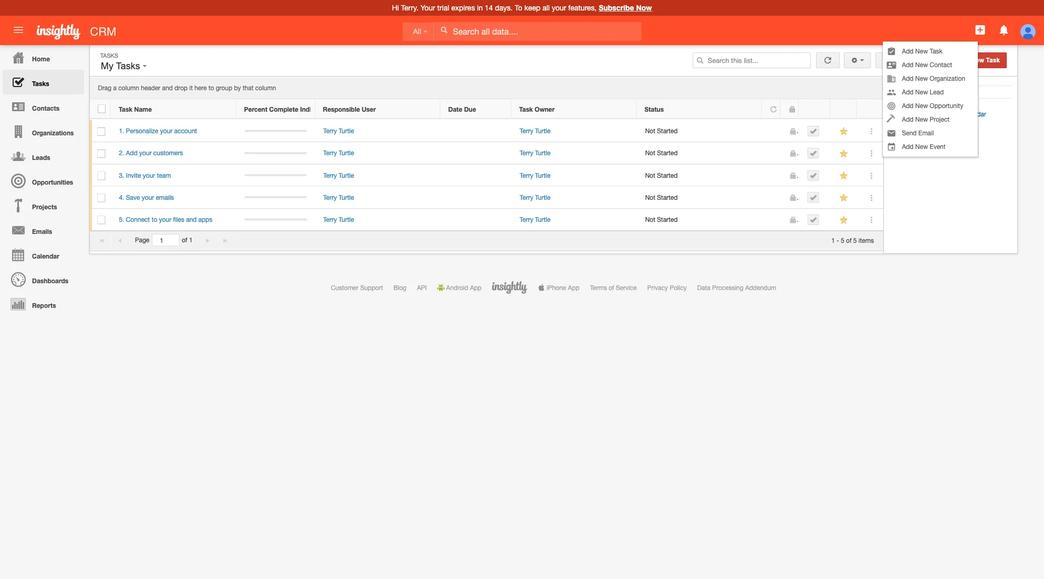 Task type: locate. For each thing, give the bounding box(es) containing it.
drop
[[175, 84, 188, 92]]

to down add new opportunity
[[930, 110, 937, 118]]

add new organization link
[[883, 72, 978, 85]]

None checkbox
[[97, 128, 105, 136], [97, 172, 105, 180], [97, 194, 105, 202], [97, 128, 105, 136], [97, 172, 105, 180], [97, 194, 105, 202]]

1 vertical spatial to
[[152, 216, 157, 223]]

not started for 5. connect to your files and apps
[[645, 216, 678, 223]]

white image
[[440, 26, 448, 34]]

export tasks link
[[890, 140, 936, 147]]

row group
[[90, 120, 884, 231]]

features,
[[568, 3, 597, 12]]

team
[[157, 172, 171, 179]]

2 mark this task complete image from the top
[[810, 194, 817, 202]]

of right -
[[846, 237, 852, 244]]

not started for 3. invite your team
[[645, 172, 678, 179]]

tasks for import tasks
[[920, 125, 936, 132]]

calendar up dashboards "link"
[[32, 253, 59, 260]]

my tasks
[[101, 61, 143, 71]]

1 horizontal spatial 1
[[832, 237, 835, 244]]

files
[[173, 216, 184, 223]]

press ctrl + space to group column header left the /
[[857, 99, 883, 119]]

3 not from the top
[[645, 172, 655, 179]]

app right iphone at the right
[[568, 284, 580, 292]]

1 row from the top
[[90, 99, 883, 119]]

tasks down email
[[920, 140, 936, 147]]

4 following image from the top
[[839, 215, 849, 225]]

import left the /
[[890, 95, 913, 102]]

0 vertical spatial mark this task complete image
[[810, 172, 817, 179]]

export down send
[[899, 140, 918, 147]]

not for 5. connect to your files and apps
[[645, 216, 655, 223]]

add for add new opportunity
[[902, 102, 914, 109]]

your for account
[[160, 127, 173, 135]]

to left keep
[[515, 3, 522, 12]]

0 vertical spatial to
[[209, 84, 214, 92]]

2 1 from the left
[[832, 237, 835, 244]]

your left account
[[160, 127, 173, 135]]

1 vertical spatial mark this task complete image
[[810, 194, 817, 202]]

0 vertical spatial export
[[919, 95, 942, 102]]

personalize
[[126, 127, 158, 135]]

None checkbox
[[98, 105, 106, 113], [97, 150, 105, 158], [97, 216, 105, 225], [98, 105, 106, 113], [97, 150, 105, 158], [97, 216, 105, 225]]

tasks for my tasks
[[116, 61, 140, 71]]

mark this task complete image
[[810, 128, 817, 135], [810, 150, 817, 157], [810, 216, 817, 224]]

your right save
[[142, 194, 154, 201]]

5 not from the top
[[645, 216, 655, 223]]

1 vertical spatial and
[[186, 216, 197, 223]]

add new opportunity
[[902, 102, 963, 109]]

following image
[[839, 193, 849, 203]]

0 vertical spatial to
[[515, 3, 522, 12]]

5 right -
[[841, 237, 845, 244]]

1 vertical spatial import
[[899, 125, 918, 132]]

crm
[[90, 25, 116, 38]]

mark this task complete image for 4. save your emails
[[810, 194, 817, 202]]

opportunity
[[930, 102, 963, 109]]

row containing 5. connect to your files and apps
[[90, 209, 884, 231]]

notifications image
[[998, 24, 1010, 36]]

tasks inside button
[[116, 61, 140, 71]]

2 row from the top
[[90, 120, 884, 142]]

navigation containing home
[[0, 45, 84, 317]]

started for 4. save your emails
[[657, 194, 678, 201]]

to right the here
[[209, 84, 214, 92]]

customers
[[153, 150, 183, 157]]

task up show sidebar icon
[[930, 47, 943, 55]]

of 1
[[182, 237, 193, 244]]

my tasks button
[[98, 58, 150, 74]]

press ctrl + space to group column header
[[799, 99, 830, 119], [830, 99, 857, 119], [857, 99, 883, 119]]

1 horizontal spatial and
[[186, 216, 197, 223]]

0 vertical spatial mark this task complete image
[[810, 128, 817, 135]]

2 vertical spatial mark this task complete image
[[810, 216, 817, 224]]

press ctrl + space to group column header right repeating task image
[[799, 99, 830, 119]]

0 horizontal spatial calendar
[[32, 253, 59, 260]]

and right files
[[186, 216, 197, 223]]

private task image
[[789, 150, 797, 157]]

row containing task name
[[90, 99, 883, 119]]

your
[[552, 3, 566, 12], [160, 127, 173, 135], [139, 150, 152, 157], [143, 172, 155, 179], [142, 194, 154, 201], [159, 216, 171, 223]]

tasks down add new opportunity
[[913, 110, 929, 118]]

2 not started cell from the top
[[637, 142, 763, 165]]

export
[[919, 95, 942, 102], [899, 140, 918, 147]]

and left drop
[[162, 84, 173, 92]]

started for 5. connect to your files and apps
[[657, 216, 678, 223]]

5. connect to your files and apps link
[[119, 216, 218, 223]]

repeating task image
[[770, 106, 777, 113]]

organizations link
[[3, 119, 84, 144]]

terms of service link
[[590, 284, 637, 292]]

indicator
[[300, 106, 327, 113]]

customer support link
[[331, 284, 383, 292]]

1 1 from the left
[[189, 237, 193, 244]]

not started for 2. add your customers
[[645, 150, 678, 157]]

row
[[90, 99, 883, 119], [90, 120, 884, 142], [90, 142, 884, 165], [90, 165, 884, 187], [90, 187, 884, 209], [90, 209, 884, 231]]

1 not started from the top
[[645, 127, 678, 135]]

new for contact
[[915, 61, 928, 68]]

0 horizontal spatial and
[[162, 84, 173, 92]]

addendum
[[745, 284, 776, 292]]

import up export tasks link
[[899, 125, 918, 132]]

1 horizontal spatial 5
[[854, 237, 857, 244]]

task
[[930, 47, 943, 55], [986, 57, 1000, 64], [119, 106, 132, 113], [519, 106, 533, 113]]

iphone app
[[547, 284, 580, 292]]

1 - 5 of 5 items
[[832, 237, 874, 244]]

of
[[182, 237, 187, 244], [846, 237, 852, 244], [609, 284, 614, 292]]

mark this task complete image for 1. personalize your account
[[810, 128, 817, 135]]

organization
[[930, 75, 965, 82]]

blog
[[394, 284, 407, 292]]

1 not from the top
[[645, 127, 655, 135]]

your for team
[[143, 172, 155, 179]]

0 horizontal spatial column
[[118, 84, 139, 92]]

4.
[[119, 194, 124, 201]]

following image
[[839, 127, 849, 137], [839, 149, 849, 159], [839, 171, 849, 181], [839, 215, 849, 225]]

1. personalize your account
[[119, 127, 197, 135]]

2 mark this task complete image from the top
[[810, 150, 817, 157]]

2 started from the top
[[657, 150, 678, 157]]

Search this list... text field
[[693, 53, 811, 68]]

of right 1 field
[[182, 237, 187, 244]]

0 horizontal spatial to
[[152, 216, 157, 223]]

2 not from the top
[[645, 150, 655, 157]]

mark this task complete image
[[810, 172, 817, 179], [810, 194, 817, 202]]

terry turtle
[[323, 127, 354, 135], [520, 127, 551, 135], [323, 150, 354, 157], [520, 150, 551, 157], [323, 172, 354, 179], [520, 172, 551, 179], [323, 194, 354, 201], [520, 194, 551, 201], [323, 216, 354, 223], [520, 216, 551, 223]]

opportunities
[[32, 179, 73, 186]]

and inside row
[[186, 216, 197, 223]]

0 vertical spatial and
[[162, 84, 173, 92]]

policy
[[670, 284, 687, 292]]

3 not started cell from the top
[[637, 165, 763, 187]]

row containing 2. add your customers
[[90, 142, 884, 165]]

tasks up contacts link
[[32, 80, 49, 87]]

complete
[[269, 106, 298, 113]]

import for import / export
[[890, 95, 913, 102]]

4 row from the top
[[90, 165, 884, 187]]

4 not started cell from the top
[[637, 187, 763, 209]]

1 horizontal spatial to
[[209, 84, 214, 92]]

1 right 1 field
[[189, 237, 193, 244]]

privacy policy link
[[647, 284, 687, 292]]

1 vertical spatial to
[[930, 110, 937, 118]]

to right connect
[[152, 216, 157, 223]]

mark this task complete image for 2. add your customers
[[810, 150, 817, 157]]

cell
[[236, 120, 315, 142], [441, 120, 512, 142], [763, 120, 781, 142], [799, 120, 831, 142], [236, 142, 315, 165], [441, 142, 512, 165], [763, 142, 781, 165], [799, 142, 831, 165], [236, 165, 315, 187], [441, 165, 512, 187], [763, 165, 781, 187], [799, 165, 831, 187], [236, 187, 315, 209], [441, 187, 512, 209], [763, 187, 781, 209], [799, 187, 831, 209], [236, 209, 315, 231], [441, 209, 512, 231], [763, 209, 781, 231], [799, 209, 831, 231]]

customer support
[[331, 284, 383, 292]]

not for 1. personalize your account
[[645, 127, 655, 135]]

projects link
[[3, 193, 84, 218]]

1 mark this task complete image from the top
[[810, 128, 817, 135]]

2 not started from the top
[[645, 150, 678, 157]]

reports
[[32, 302, 56, 309]]

2 horizontal spatial of
[[846, 237, 852, 244]]

following image for 2. add your customers
[[839, 149, 849, 159]]

tasks right "my"
[[116, 61, 140, 71]]

1 left -
[[832, 237, 835, 244]]

your up 3. invite your team
[[139, 150, 152, 157]]

0 horizontal spatial to
[[515, 3, 522, 12]]

5 row from the top
[[90, 187, 884, 209]]

1 following image from the top
[[839, 127, 849, 137]]

1 horizontal spatial calendar
[[961, 110, 986, 118]]

export up add new opportunity
[[919, 95, 942, 102]]

1 horizontal spatial export
[[919, 95, 942, 102]]

days.
[[495, 3, 513, 12]]

new
[[915, 47, 928, 55], [972, 57, 985, 64], [915, 61, 928, 68], [915, 75, 928, 82], [915, 88, 928, 96], [915, 102, 928, 109], [915, 116, 928, 123], [915, 143, 928, 150]]

not started
[[645, 127, 678, 135], [645, 150, 678, 157], [645, 172, 678, 179], [645, 194, 678, 201], [645, 216, 678, 223]]

row containing 1. personalize your account
[[90, 120, 884, 142]]

leads link
[[3, 144, 84, 169]]

3 not started from the top
[[645, 172, 678, 179]]

2 app from the left
[[568, 284, 580, 292]]

1 vertical spatial mark this task complete image
[[810, 150, 817, 157]]

3. invite your team link
[[119, 172, 176, 179]]

1
[[189, 237, 193, 244], [832, 237, 835, 244]]

5 started from the top
[[657, 216, 678, 223]]

0 horizontal spatial export
[[899, 140, 918, 147]]

not started cell for 4. save your emails
[[637, 187, 763, 209]]

2 following image from the top
[[839, 149, 849, 159]]

terry
[[323, 127, 337, 135], [520, 127, 533, 135], [323, 150, 337, 157], [520, 150, 533, 157], [323, 172, 337, 179], [520, 172, 533, 179], [323, 194, 337, 201], [520, 194, 533, 201], [323, 216, 337, 223], [520, 216, 533, 223]]

add for add new organization
[[902, 75, 914, 82]]

private task image
[[788, 106, 796, 113], [789, 128, 797, 135], [789, 172, 797, 180], [789, 194, 797, 202], [789, 217, 797, 224]]

task owner
[[519, 106, 555, 113]]

recycle bin link
[[890, 82, 945, 91]]

mark this task complete image for 3. invite your team
[[810, 172, 817, 179]]

1 horizontal spatial to
[[930, 110, 937, 118]]

following image for 1. personalize your account
[[839, 127, 849, 137]]

add for add new lead
[[902, 88, 914, 96]]

column right that
[[255, 84, 276, 92]]

6 row from the top
[[90, 209, 884, 231]]

api link
[[417, 284, 427, 292]]

new for organization
[[915, 75, 928, 82]]

1 field
[[153, 235, 179, 246]]

Search all data.... text field
[[435, 22, 642, 41]]

started for 2. add your customers
[[657, 150, 678, 157]]

add new project link
[[883, 113, 978, 126]]

1 vertical spatial calendar
[[32, 253, 59, 260]]

3 following image from the top
[[839, 171, 849, 181]]

0 vertical spatial import
[[890, 95, 913, 102]]

0 horizontal spatial app
[[470, 284, 482, 292]]

calendar
[[961, 110, 986, 118], [32, 253, 59, 260]]

app right android
[[470, 284, 482, 292]]

tasks down add new project
[[920, 125, 936, 132]]

navigation
[[0, 45, 84, 317]]

home link
[[3, 45, 84, 70]]

row group containing 1. personalize your account
[[90, 120, 884, 231]]

private task image for 1. personalize your account
[[789, 128, 797, 135]]

1 horizontal spatial app
[[568, 284, 580, 292]]

calendar right google
[[961, 110, 986, 118]]

1 app from the left
[[470, 284, 482, 292]]

tasks
[[100, 52, 118, 59], [116, 61, 140, 71], [32, 80, 49, 87], [913, 110, 929, 118], [920, 125, 936, 132], [920, 140, 936, 147]]

your right all
[[552, 3, 566, 12]]

add for add new task
[[902, 47, 914, 55]]

terms of service
[[590, 284, 637, 292]]

show sidebar image
[[940, 57, 947, 64]]

iphone app link
[[538, 284, 580, 292]]

press ctrl + space to group column header down cog image
[[830, 99, 857, 119]]

import for import tasks
[[899, 125, 918, 132]]

2. add your customers link
[[119, 150, 188, 157]]

new for lead
[[915, 88, 928, 96]]

3. invite your team
[[119, 172, 171, 179]]

row containing 3. invite your team
[[90, 165, 884, 187]]

3 started from the top
[[657, 172, 678, 179]]

api
[[417, 284, 427, 292]]

apps
[[198, 216, 212, 223]]

4 started from the top
[[657, 194, 678, 201]]

your left "team"
[[143, 172, 155, 179]]

0 horizontal spatial 1
[[189, 237, 193, 244]]

save
[[126, 194, 140, 201]]

add for add new event
[[902, 143, 914, 150]]

4 not from the top
[[645, 194, 655, 201]]

0 horizontal spatial 5
[[841, 237, 845, 244]]

add inside row
[[126, 150, 138, 157]]

3 mark this task complete image from the top
[[810, 216, 817, 224]]

new for project
[[915, 116, 928, 123]]

5 not started from the top
[[645, 216, 678, 223]]

column
[[118, 84, 139, 92], [255, 84, 276, 92]]

private task image for 5. connect to your files and apps
[[789, 217, 797, 224]]

export tasks
[[898, 140, 936, 147]]

1 mark this task complete image from the top
[[810, 172, 817, 179]]

3 row from the top
[[90, 142, 884, 165]]

2 column from the left
[[255, 84, 276, 92]]

5 left the items
[[854, 237, 857, 244]]

5 not started cell from the top
[[637, 209, 763, 231]]

organizations
[[32, 129, 74, 137]]

14
[[485, 3, 493, 12]]

tasks for export tasks
[[920, 140, 936, 147]]

percent complete indicator responsible user
[[244, 106, 376, 113]]

4 not started from the top
[[645, 194, 678, 201]]

column right "a"
[[118, 84, 139, 92]]

iphone
[[547, 284, 566, 292]]

not started cell
[[637, 120, 763, 142], [637, 142, 763, 165], [637, 165, 763, 187], [637, 187, 763, 209], [637, 209, 763, 231]]

your for emails
[[142, 194, 154, 201]]

1 not started cell from the top
[[637, 120, 763, 142]]

add new lead
[[902, 88, 944, 96]]

terry turtle link
[[323, 127, 354, 135], [520, 127, 551, 135], [323, 150, 354, 157], [520, 150, 551, 157], [323, 172, 354, 179], [520, 172, 551, 179], [323, 194, 354, 201], [520, 194, 551, 201], [323, 216, 354, 223], [520, 216, 551, 223]]

1 horizontal spatial column
[[255, 84, 276, 92]]

of right "terms"
[[609, 284, 614, 292]]

1 started from the top
[[657, 127, 678, 135]]

not started cell for 3. invite your team
[[637, 165, 763, 187]]

new task
[[972, 57, 1000, 64]]

1 horizontal spatial of
[[609, 284, 614, 292]]

add
[[902, 47, 914, 55], [902, 61, 914, 68], [902, 75, 914, 82], [902, 88, 914, 96], [902, 102, 914, 109], [899, 110, 911, 118], [902, 116, 914, 123], [902, 143, 914, 150], [126, 150, 138, 157]]

home
[[32, 55, 50, 63]]



Task type: vqa. For each thing, say whether or not it's contained in the screenshot.
first 1 from the right
yes



Task type: describe. For each thing, give the bounding box(es) containing it.
user
[[362, 106, 376, 113]]

android
[[446, 284, 468, 292]]

1 column from the left
[[118, 84, 139, 92]]

new task link
[[965, 53, 1007, 68]]

hi
[[392, 3, 399, 12]]

trial
[[437, 3, 449, 12]]

started for 1. personalize your account
[[657, 127, 678, 135]]

4. save your emails link
[[119, 194, 179, 201]]

subscribe now link
[[599, 3, 652, 12]]

privacy
[[647, 284, 668, 292]]

not for 4. save your emails
[[645, 194, 655, 201]]

contacts link
[[3, 95, 84, 119]]

add new task link
[[883, 44, 978, 58]]

your left files
[[159, 216, 171, 223]]

a
[[113, 84, 117, 92]]

add new opportunity link
[[883, 99, 978, 113]]

name
[[134, 106, 152, 113]]

add tasks to google calendar link
[[890, 110, 986, 118]]

not started for 4. save your emails
[[645, 194, 678, 201]]

import tasks link
[[890, 125, 936, 132]]

add new event link
[[883, 140, 978, 154]]

dashboards link
[[3, 267, 84, 292]]

google
[[939, 110, 959, 118]]

android app link
[[437, 284, 482, 292]]

event
[[930, 143, 946, 150]]

here
[[194, 84, 207, 92]]

project
[[930, 116, 950, 123]]

calendar link
[[3, 243, 84, 267]]

add new organization
[[902, 75, 965, 82]]

add for add new project
[[902, 116, 914, 123]]

blog link
[[394, 284, 407, 292]]

following image for 5. connect to your files and apps
[[839, 215, 849, 225]]

status
[[645, 106, 664, 113]]

leads
[[32, 154, 50, 161]]

data processing addendum link
[[697, 284, 776, 292]]

hi terry. your trial expires in 14 days. to keep all your features, subscribe now
[[392, 3, 652, 12]]

task name
[[119, 106, 152, 113]]

2.
[[119, 150, 124, 157]]

not started cell for 1. personalize your account
[[637, 120, 763, 142]]

not started cell for 5. connect to your files and apps
[[637, 209, 763, 231]]

add new contact
[[902, 61, 952, 68]]

projects
[[32, 203, 57, 211]]

cog image
[[851, 57, 858, 64]]

calendar inside "navigation"
[[32, 253, 59, 260]]

terry.
[[401, 3, 419, 12]]

not for 3. invite your team
[[645, 172, 655, 179]]

send
[[902, 129, 917, 137]]

app for iphone app
[[568, 284, 580, 292]]

that
[[243, 84, 254, 92]]

add new event
[[902, 143, 946, 150]]

add new contact link
[[883, 58, 978, 72]]

add new lead link
[[883, 85, 978, 99]]

display: grid image
[[882, 57, 892, 64]]

1 vertical spatial export
[[899, 140, 918, 147]]

5.
[[119, 216, 124, 223]]

tasks up "my"
[[100, 52, 118, 59]]

not started for 1. personalize your account
[[645, 127, 678, 135]]

drag
[[98, 84, 111, 92]]

task left name on the top left of the page
[[119, 106, 132, 113]]

search image
[[696, 57, 704, 64]]

1. personalize your account link
[[119, 127, 202, 135]]

account
[[174, 127, 197, 135]]

refresh list image
[[823, 57, 833, 64]]

private task image for 4. save your emails
[[789, 194, 797, 202]]

following image for 3. invite your team
[[839, 171, 849, 181]]

terms
[[590, 284, 607, 292]]

add for add new contact
[[902, 61, 914, 68]]

my
[[101, 61, 113, 71]]

2 5 from the left
[[854, 237, 857, 244]]

tasks for add tasks to google calendar
[[913, 110, 929, 118]]

task down notifications icon
[[986, 57, 1000, 64]]

page
[[135, 237, 149, 244]]

reports link
[[3, 292, 84, 317]]

dashboards
[[32, 277, 68, 285]]

date due
[[448, 106, 476, 113]]

task left owner
[[519, 106, 533, 113]]

1 press ctrl + space to group column header from the left
[[799, 99, 830, 119]]

row containing 4. save your emails
[[90, 187, 884, 209]]

all link
[[403, 22, 434, 41]]

mark this task complete image for 5. connect to your files and apps
[[810, 216, 817, 224]]

1.
[[119, 127, 124, 135]]

/
[[915, 95, 917, 102]]

connect
[[126, 216, 150, 223]]

3 press ctrl + space to group column header from the left
[[857, 99, 883, 119]]

items
[[859, 237, 874, 244]]

new for task
[[915, 47, 928, 55]]

customer
[[331, 284, 359, 292]]

1 5 from the left
[[841, 237, 845, 244]]

lead
[[930, 88, 944, 96]]

data processing addendum
[[697, 284, 776, 292]]

new for opportunity
[[915, 102, 928, 109]]

android app
[[446, 284, 482, 292]]

2 press ctrl + space to group column header from the left
[[830, 99, 857, 119]]

not started cell for 2. add your customers
[[637, 142, 763, 165]]

subscribe
[[599, 3, 634, 12]]

0 vertical spatial calendar
[[961, 110, 986, 118]]

0 horizontal spatial of
[[182, 237, 187, 244]]

add new task
[[902, 47, 943, 55]]

app for android app
[[470, 284, 482, 292]]

private task image for 3. invite your team
[[789, 172, 797, 180]]

due
[[464, 106, 476, 113]]

add for add tasks to google calendar
[[899, 110, 911, 118]]

your for customers
[[139, 150, 152, 157]]

import tasks
[[898, 125, 936, 132]]

new for event
[[915, 143, 928, 150]]

add new project
[[902, 116, 950, 123]]

recycle bin
[[901, 83, 940, 89]]

not for 2. add your customers
[[645, 150, 655, 157]]

3.
[[119, 172, 124, 179]]

contacts
[[32, 105, 59, 112]]

send email
[[902, 129, 934, 137]]

started for 3. invite your team
[[657, 172, 678, 179]]

import / export
[[890, 95, 942, 102]]

by
[[234, 84, 241, 92]]



